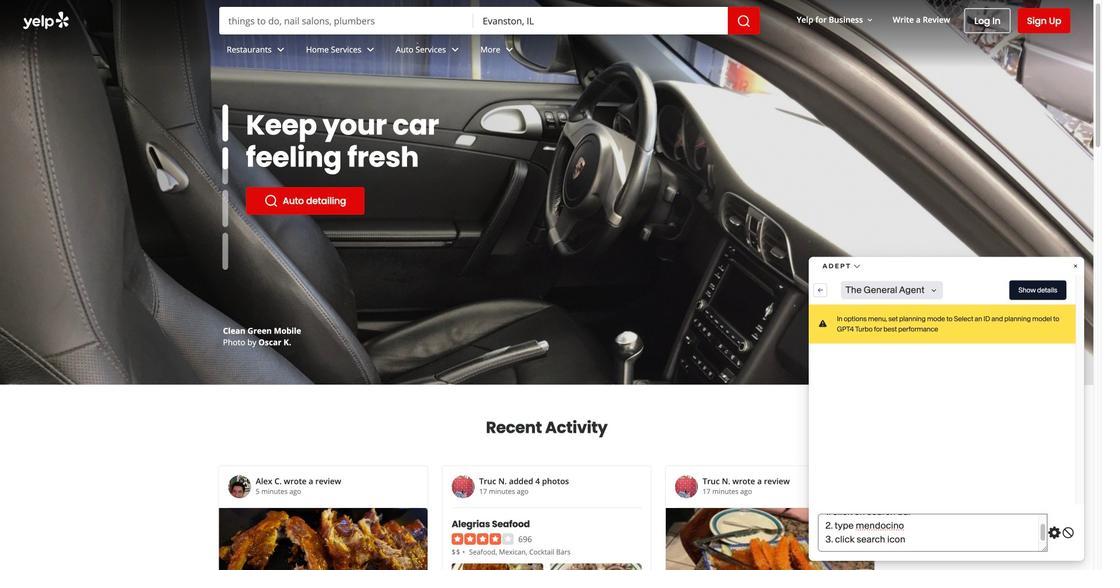 Task type: locate. For each thing, give the bounding box(es) containing it.
things to do, nail salons, plumbers search field
[[219, 7, 474, 34]]

2 select slide image from the top
[[223, 132, 228, 169]]

0 horizontal spatial 24 chevron down v2 image
[[364, 43, 378, 57]]

None field
[[219, 7, 474, 34], [474, 7, 728, 34]]

1 horizontal spatial photo of truc n. image
[[676, 476, 698, 499]]

1 photo of truc n. image from the left
[[452, 476, 475, 499]]

2 24 chevron down v2 image from the left
[[503, 43, 517, 57]]

0 horizontal spatial 24 chevron down v2 image
[[274, 43, 288, 57]]

24 chevron down v2 image
[[364, 43, 378, 57], [503, 43, 517, 57]]

24 chevron down v2 image
[[274, 43, 288, 57], [449, 43, 462, 57]]

business categories element
[[218, 34, 1071, 68]]

1 24 chevron down v2 image from the left
[[364, 43, 378, 57]]

2 none field from the left
[[474, 7, 728, 34]]

none field things to do, nail salons, plumbers
[[219, 7, 474, 34]]

0 horizontal spatial photo of truc n. image
[[452, 476, 475, 499]]

None search field
[[0, 0, 1094, 68], [219, 7, 760, 34], [0, 0, 1094, 68], [219, 7, 760, 34]]

select slide image
[[223, 105, 228, 142], [223, 132, 228, 169]]

1 select slide image from the top
[[223, 105, 228, 142]]

1 horizontal spatial 24 chevron down v2 image
[[449, 43, 462, 57]]

16 chevron down v2 image
[[866, 15, 875, 25]]

1 none field from the left
[[219, 7, 474, 34]]

none field address, neighborhood, city, state or zip
[[474, 7, 728, 34]]

3.8 star rating image
[[452, 534, 514, 545]]

1 24 chevron down v2 image from the left
[[274, 43, 288, 57]]

1 horizontal spatial 24 chevron down v2 image
[[503, 43, 517, 57]]

24 search v2 image
[[264, 194, 278, 208]]

photo of truc n. image
[[452, 476, 475, 499], [676, 476, 698, 499]]



Task type: vqa. For each thing, say whether or not it's contained in the screenshot.
reviews)
no



Task type: describe. For each thing, give the bounding box(es) containing it.
explore recent activity section section
[[219, 385, 876, 570]]

categories element
[[469, 546, 571, 557]]

2 photo of truc n. image from the left
[[676, 476, 698, 499]]

address, neighborhood, city, state or zip search field
[[474, 7, 728, 34]]

2 24 chevron down v2 image from the left
[[449, 43, 462, 57]]

search image
[[737, 14, 751, 28]]

photo of alex c. image
[[228, 476, 251, 499]]



